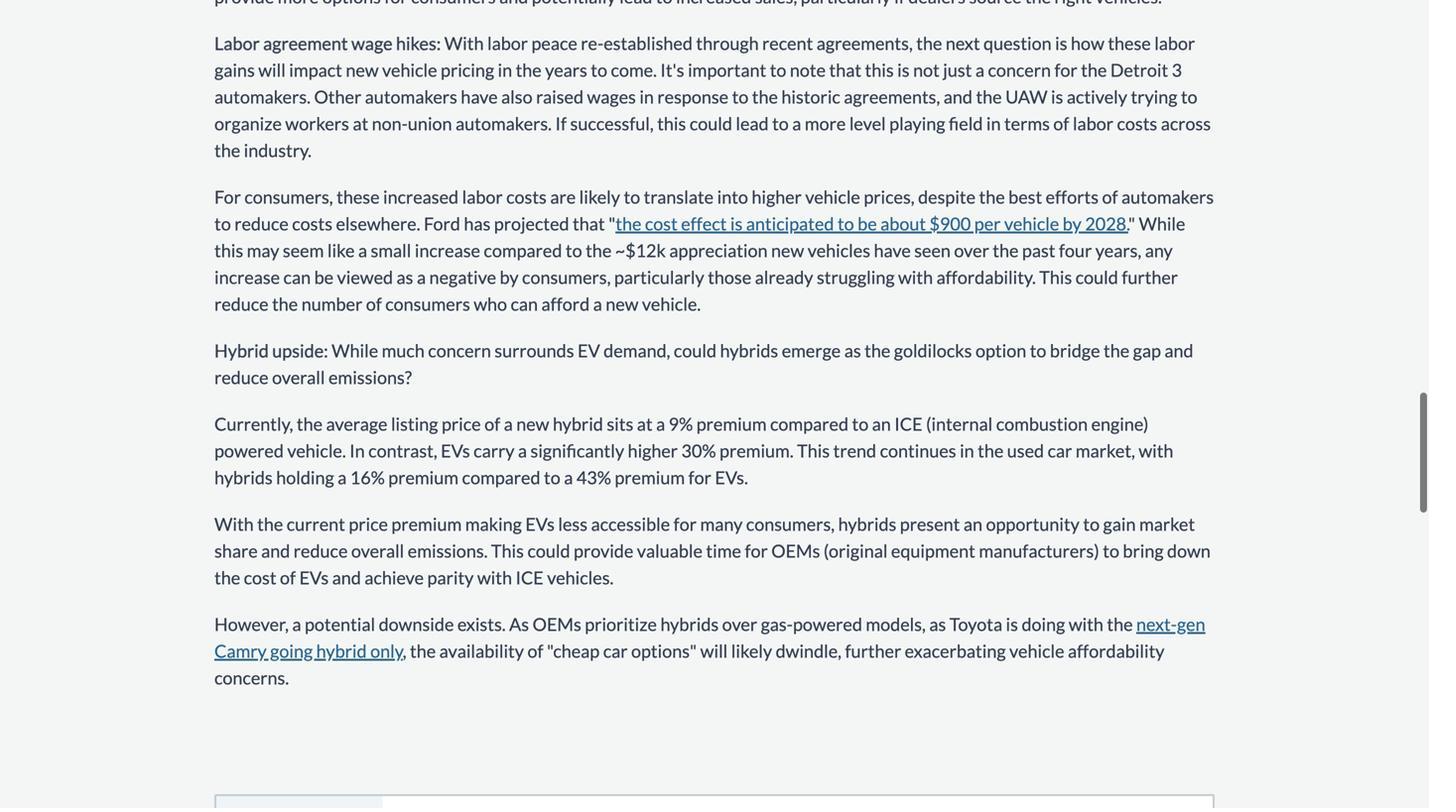 Task type: describe. For each thing, give the bounding box(es) containing it.
new down particularly
[[606, 293, 639, 315]]

time
[[706, 541, 741, 562]]

0 horizontal spatial evs
[[299, 567, 329, 589]]

significantly
[[531, 440, 624, 462]]

with inside '" while this may seem like a small increase compared to the ~$12k appreciation new vehicles have seen over the past four years, any increase can be viewed as a negative by consumers, particularly those already struggling with affordability. this could further reduce the number of consumers who can afford a new vehicle.'
[[898, 267, 933, 289]]

these inside for consumers, these increased labor costs are likely to translate into higher vehicle prices, despite the best efforts of automakers to reduce costs elsewhere. ford has projected that "
[[337, 186, 380, 208]]

pricing
[[441, 59, 494, 81]]

the left number
[[272, 293, 298, 315]]

the up ~$12k
[[616, 213, 642, 235]]

this inside '" while this may seem like a small increase compared to the ~$12k appreciation new vehicles have seen over the past four years, any increase can be viewed as a negative by consumers, particularly those already struggling with affordability. this could further reduce the number of consumers who can afford a new vehicle.'
[[1039, 267, 1072, 289]]

43%
[[576, 467, 611, 489]]

while inside '" while this may seem like a small increase compared to the ~$12k appreciation new vehicles have seen over the past four years, any increase can be viewed as a negative by consumers, particularly those already struggling with affordability. this could further reduce the number of consumers who can afford a new vehicle.'
[[1139, 213, 1186, 235]]

peace
[[531, 32, 577, 54]]

car inside ", the availability of "cheap car options" will likely dwindle, further exacerbating vehicle affordability concerns."
[[603, 641, 628, 663]]

as inside while much concern surrounds ev demand, could hybrids emerge as the goldilocks option to bridge the gap and reduce overall emissions?
[[844, 340, 861, 362]]

efforts
[[1046, 186, 1099, 208]]

1 horizontal spatial this
[[657, 113, 686, 135]]

~$12k
[[615, 240, 666, 262]]

for
[[214, 186, 241, 208]]

automakers inside for consumers, these increased labor costs are likely to translate into higher vehicle prices, despite the best efforts of automakers to reduce costs elsewhere. ford has projected that "
[[1122, 186, 1214, 208]]

is left doing
[[1006, 614, 1018, 636]]

automakers inside with labor peace re-established through recent agreements, the next question is how these labor gains will impact new vehicle pricing in the years to come. it's important to note that this is not just a concern for the detroit 3 automakers. other automakers have also raised wages in response to the historic agreements, and the uaw is actively trying to organize workers at non-union automakers. if successful, this could lead to a more level playing field in terms of labor costs across the industry.
[[365, 86, 457, 108]]

is left not
[[897, 59, 910, 81]]

of inside currently, the average listing price of a new hybrid sits at a 9% premium compared to an ice (internal combustion engine) powered vehicle. in contrast, evs carry a significantly higher 30% premium. this trend continues in the used car market, with hybrids holding a 16% premium compared to a 43% premium for evs.
[[484, 414, 500, 435]]

the down the share
[[214, 567, 240, 589]]

a up consumers
[[417, 267, 426, 289]]

listing
[[391, 414, 438, 435]]

afford
[[541, 293, 590, 315]]

next-gen camry going hybrid only link
[[214, 614, 1206, 663]]

more
[[805, 113, 846, 135]]

currently,
[[214, 414, 293, 435]]

2 vertical spatial compared
[[462, 467, 540, 489]]

to up trend
[[852, 414, 869, 435]]

level
[[849, 113, 886, 135]]

already
[[755, 267, 813, 289]]

is left the how
[[1055, 32, 1068, 54]]

and right the share
[[261, 541, 290, 562]]

likely inside for consumers, these increased labor costs are likely to translate into higher vehicle prices, despite the best efforts of automakers to reduce costs elsewhere. ford has projected that "
[[579, 186, 620, 208]]

the up the actively
[[1081, 59, 1107, 81]]

any
[[1145, 240, 1173, 262]]

hybrid inside currently, the average listing price of a new hybrid sits at a 9% premium compared to an ice (internal combustion engine) powered vehicle. in contrast, evs carry a significantly higher 30% premium. this trend continues in the used car market, with hybrids holding a 16% premium compared to a 43% premium for evs.
[[553, 414, 603, 435]]

could inside with the current price premium making evs less accessible for many consumers, hybrids present an opportunity to gain market share and reduce overall emissions. this could provide valuable time for oems (original equipment manufacturers) to bring down the cost of evs and achieve parity with ice vehicles.
[[527, 541, 570, 562]]

1 horizontal spatial automakers.
[[456, 113, 552, 135]]

successful,
[[570, 113, 654, 135]]

the inside ", the availability of "cheap car options" will likely dwindle, further exacerbating vehicle affordability concerns."
[[410, 641, 436, 663]]

the up the share
[[257, 514, 283, 536]]

a right carry
[[518, 440, 527, 462]]

to up vehicles
[[838, 213, 854, 235]]

in right field
[[986, 113, 1001, 135]]

past
[[1022, 240, 1056, 262]]

ice inside with the current price premium making evs less accessible for many consumers, hybrids present an opportunity to gain market share and reduce overall emissions. this could provide valuable time for oems (original equipment manufacturers) to bring down the cost of evs and achieve parity with ice vehicles.
[[516, 567, 544, 589]]

labor up 3
[[1155, 32, 1195, 54]]

to right lead
[[772, 113, 789, 135]]

0 horizontal spatial costs
[[292, 213, 333, 235]]

reduce inside with the current price premium making evs less accessible for many consumers, hybrids present an opportunity to gain market share and reduce overall emissions. this could provide valuable time for oems (original equipment manufacturers) to bring down the cost of evs and achieve parity with ice vehicles.
[[294, 541, 348, 562]]

uaw
[[1006, 86, 1048, 108]]

,
[[403, 641, 406, 663]]

playing
[[889, 113, 945, 135]]

0 vertical spatial by
[[1063, 213, 1082, 235]]

market
[[1139, 514, 1195, 536]]

1 horizontal spatial cost
[[645, 213, 678, 235]]

0 horizontal spatial over
[[722, 614, 757, 636]]

to left gain
[[1083, 514, 1100, 536]]

while much concern surrounds ev demand, could hybrids emerge as the goldilocks option to bridge the gap and reduce overall emissions?
[[214, 340, 1194, 389]]

vehicle inside with labor peace re-established through recent agreements, the next question is how these labor gains will impact new vehicle pricing in the years to come. it's important to note that this is not just a concern for the detroit 3 automakers. other automakers have also raised wages in response to the historic agreements, and the uaw is actively trying to organize workers at non-union automakers. if successful, this could lead to a more level playing field in terms of labor costs across the industry.
[[382, 59, 437, 81]]

a right "afford"
[[593, 293, 602, 315]]

to up lead
[[732, 86, 749, 108]]

come.
[[611, 59, 657, 81]]

despite
[[918, 186, 976, 208]]

hybrid upside:
[[214, 340, 332, 362]]

with up affordability
[[1069, 614, 1104, 636]]

just
[[943, 59, 972, 81]]

an inside with the current price premium making evs less accessible for many consumers, hybrids present an opportunity to gain market share and reduce overall emissions. this could provide valuable time for oems (original equipment manufacturers) to bring down the cost of evs and achieve parity with ice vehicles.
[[964, 514, 983, 536]]

at inside currently, the average listing price of a new hybrid sits at a 9% premium compared to an ice (internal combustion engine) powered vehicle. in contrast, evs carry a significantly higher 30% premium. this trend continues in the used car market, with hybrids holding a 16% premium compared to a 43% premium for evs.
[[637, 414, 653, 435]]

2 horizontal spatial as
[[929, 614, 946, 636]]

how
[[1071, 32, 1105, 54]]

terms
[[1004, 113, 1050, 135]]

if
[[555, 113, 567, 135]]

the left 'goldilocks'
[[865, 340, 891, 362]]

vehicle down best
[[1004, 213, 1059, 235]]

less
[[558, 514, 588, 536]]

not
[[913, 59, 940, 81]]

1 vertical spatial increase
[[214, 267, 280, 289]]

compared inside '" while this may seem like a small increase compared to the ~$12k appreciation new vehicles have seen over the past four years, any increase can be viewed as a negative by consumers, particularly those already struggling with affordability. this could further reduce the number of consumers who can afford a new vehicle.'
[[484, 240, 562, 262]]

effect
[[681, 213, 727, 235]]

consumers, inside '" while this may seem like a small increase compared to the ~$12k appreciation new vehicles have seen over the past four years, any increase can be viewed as a negative by consumers, particularly those already struggling with affordability. this could further reduce the number of consumers who can afford a new vehicle.'
[[522, 267, 611, 289]]

consumers, inside for consumers, these increased labor costs are likely to translate into higher vehicle prices, despite the best efforts of automakers to reduce costs elsewhere. ford has projected that "
[[244, 186, 333, 208]]

upside:
[[272, 340, 328, 362]]

a up carry
[[504, 414, 513, 435]]

to down gain
[[1103, 541, 1120, 562]]

premium down contrast,
[[388, 467, 459, 489]]

for inside with labor peace re-established through recent agreements, the next question is how these labor gains will impact new vehicle pricing in the years to come. it's important to note that this is not just a concern for the detroit 3 automakers. other automakers have also raised wages in response to the historic agreements, and the uaw is actively trying to organize workers at non-union automakers. if successful, this could lead to a more level playing field in terms of labor costs across the industry.
[[1055, 59, 1078, 81]]

vehicle. inside '" while this may seem like a small increase compared to the ~$12k appreciation new vehicles have seen over the past four years, any increase can be viewed as a negative by consumers, particularly those already struggling with affordability. this could further reduce the number of consumers who can afford a new vehicle.'
[[642, 293, 701, 315]]

re-
[[581, 32, 604, 54]]

years
[[545, 59, 587, 81]]

sits
[[607, 414, 634, 435]]

vehicle. inside currently, the average listing price of a new hybrid sits at a 9% premium compared to an ice (internal combustion engine) powered vehicle. in contrast, evs carry a significantly higher 30% premium. this trend continues in the used car market, with hybrids holding a 16% premium compared to a 43% premium for evs.
[[287, 440, 346, 462]]

labor down the actively
[[1073, 113, 1114, 135]]

viewed
[[337, 267, 393, 289]]

elsewhere.
[[336, 213, 420, 235]]

these inside with labor peace re-established through recent agreements, the next question is how these labor gains will impact new vehicle pricing in the years to come. it's important to note that this is not just a concern for the detroit 3 automakers. other automakers have also raised wages in response to the historic agreements, and the uaw is actively trying to organize workers at non-union automakers. if successful, this could lead to a more level playing field in terms of labor costs across the industry.
[[1108, 32, 1151, 54]]

labor left peace
[[487, 32, 528, 54]]

powered inside currently, the average listing price of a new hybrid sits at a 9% premium compared to an ice (internal combustion engine) powered vehicle. in contrast, evs carry a significantly higher 30% premium. this trend continues in the used car market, with hybrids holding a 16% premium compared to a 43% premium for evs.
[[214, 440, 284, 462]]

a right like
[[358, 240, 367, 262]]

to down recent
[[770, 59, 787, 81]]

goldilocks
[[894, 340, 972, 362]]

gains
[[214, 59, 255, 81]]

a up going
[[292, 614, 301, 636]]

the up not
[[916, 32, 942, 54]]

other
[[314, 86, 362, 108]]

the cost effect is anticipated to be about $900 per vehicle by 2028. link
[[616, 213, 1128, 235]]

at inside with labor peace re-established through recent agreements, the next question is how these labor gains will impact new vehicle pricing in the years to come. it's important to note that this is not just a concern for the detroit 3 automakers. other automakers have also raised wages in response to the historic agreements, and the uaw is actively trying to organize workers at non-union automakers. if successful, this could lead to a more level playing field in terms of labor costs across the industry.
[[353, 113, 368, 135]]

raised
[[536, 86, 584, 108]]

ice inside currently, the average listing price of a new hybrid sits at a 9% premium compared to an ice (internal combustion engine) powered vehicle. in contrast, evs carry a significantly higher 30% premium. this trend continues in the used car market, with hybrids holding a 16% premium compared to a 43% premium for evs.
[[895, 414, 923, 435]]

prioritize
[[585, 614, 657, 636]]

to left translate
[[624, 186, 640, 208]]

hybrids up options"
[[660, 614, 719, 636]]

valuable
[[637, 541, 703, 562]]

the up affordability
[[1107, 614, 1133, 636]]

0 vertical spatial this
[[865, 59, 894, 81]]

with labor peace re-established through recent agreements, the next question is how these labor gains will impact new vehicle pricing in the years to come. it's important to note that this is not just a concern for the detroit 3 automakers. other automakers have also raised wages in response to the historic agreements, and the uaw is actively trying to organize workers at non-union automakers. if successful, this could lead to a more level playing field in terms of labor costs across the industry.
[[214, 32, 1211, 161]]

0 horizontal spatial can
[[283, 267, 311, 289]]

of inside '" while this may seem like a small increase compared to the ~$12k appreciation new vehicles have seen over the past four years, any increase can be viewed as a negative by consumers, particularly those already struggling with affordability. this could further reduce the number of consumers who can afford a new vehicle.'
[[366, 293, 382, 315]]

as inside '" while this may seem like a small increase compared to the ~$12k appreciation new vehicles have seen over the past four years, any increase can be viewed as a negative by consumers, particularly those already struggling with affordability. this could further reduce the number of consumers who can afford a new vehicle.'
[[397, 267, 413, 289]]

and inside with labor peace re-established through recent agreements, the next question is how these labor gains will impact new vehicle pricing in the years to come. it's important to note that this is not just a concern for the detroit 3 automakers. other automakers have also raised wages in response to the historic agreements, and the uaw is actively trying to organize workers at non-union automakers. if successful, this could lead to a more level playing field in terms of labor costs across the industry.
[[944, 86, 973, 108]]

this inside with the current price premium making evs less accessible for many consumers, hybrids present an opportunity to gain market share and reduce overall emissions. this could provide valuable time for oems (original equipment manufacturers) to bring down the cost of evs and achieve parity with ice vehicles.
[[491, 541, 524, 562]]

to up the across
[[1181, 86, 1198, 108]]

union
[[408, 113, 452, 135]]

many
[[700, 514, 743, 536]]

to down re- on the top left of the page
[[591, 59, 607, 81]]

years,
[[1096, 240, 1142, 262]]

those
[[708, 267, 752, 289]]

have inside with labor peace re-established through recent agreements, the next question is how these labor gains will impact new vehicle pricing in the years to come. it's important to note that this is not just a concern for the detroit 3 automakers. other automakers have also raised wages in response to the historic agreements, and the uaw is actively trying to organize workers at non-union automakers. if successful, this could lead to a more level playing field in terms of labor costs across the industry.
[[461, 86, 498, 108]]

to inside while much concern surrounds ev demand, could hybrids emerge as the goldilocks option to bridge the gap and reduce overall emissions?
[[1030, 340, 1047, 362]]

" inside '" while this may seem like a small increase compared to the ~$12k appreciation new vehicles have seen over the past four years, any increase can be viewed as a negative by consumers, particularly those already struggling with affordability. this could further reduce the number of consumers who can afford a new vehicle.'
[[1128, 213, 1135, 235]]

the down organize
[[214, 140, 240, 161]]

0 vertical spatial agreements,
[[817, 32, 913, 54]]

industry.
[[244, 140, 312, 161]]

carry
[[474, 440, 515, 462]]

" while this may seem like a small increase compared to the ~$12k appreciation new vehicles have seen over the past four years, any increase can be viewed as a negative by consumers, particularly those already struggling with affordability. this could further reduce the number of consumers who can afford a new vehicle.
[[214, 213, 1186, 315]]

the down per
[[993, 240, 1019, 262]]

the left ~$12k
[[586, 240, 612, 262]]

market,
[[1076, 440, 1135, 462]]

the up field
[[976, 86, 1002, 108]]

2028.
[[1085, 213, 1128, 235]]

while inside while much concern surrounds ev demand, could hybrids emerge as the goldilocks option to bridge the gap and reduce overall emissions?
[[332, 340, 378, 362]]

across
[[1161, 113, 1211, 135]]

a left more
[[792, 113, 801, 135]]

seem
[[283, 240, 324, 262]]

the up lead
[[752, 86, 778, 108]]

detroit
[[1111, 59, 1168, 81]]

hybrids inside with the current price premium making evs less accessible for many consumers, hybrids present an opportunity to gain market share and reduce overall emissions. this could provide valuable time for oems (original equipment manufacturers) to bring down the cost of evs and achieve parity with ice vehicles.
[[838, 514, 897, 536]]

with for labor
[[444, 32, 484, 54]]

field
[[949, 113, 983, 135]]

particularly
[[614, 267, 704, 289]]

premium.
[[720, 440, 794, 462]]

combustion
[[996, 414, 1088, 435]]

, the availability of "cheap car options" will likely dwindle, further exacerbating vehicle affordability concerns.
[[214, 641, 1165, 690]]

30%
[[681, 440, 716, 462]]

holding
[[276, 467, 334, 489]]

accessible
[[591, 514, 670, 536]]

a right just
[[976, 59, 985, 81]]

making
[[465, 514, 522, 536]]

over inside '" while this may seem like a small increase compared to the ~$12k appreciation new vehicles have seen over the past four years, any increase can be viewed as a negative by consumers, particularly those already struggling with affordability. this could further reduce the number of consumers who can afford a new vehicle.'
[[954, 240, 989, 262]]

0 vertical spatial automakers.
[[214, 86, 311, 108]]

bridge
[[1050, 340, 1100, 362]]

1 vertical spatial can
[[511, 293, 538, 315]]

to down significantly
[[544, 467, 561, 489]]

and up potential
[[332, 567, 361, 589]]

potential
[[305, 614, 375, 636]]

overall inside while much concern surrounds ev demand, could hybrids emerge as the goldilocks option to bridge the gap and reduce overall emissions?
[[272, 367, 325, 389]]

in up 'also'
[[498, 59, 512, 81]]

higher inside currently, the average listing price of a new hybrid sits at a 9% premium compared to an ice (internal combustion engine) powered vehicle. in contrast, evs carry a significantly higher 30% premium. this trend continues in the used car market, with hybrids holding a 16% premium compared to a 43% premium for evs.
[[628, 440, 678, 462]]

provide
[[574, 541, 634, 562]]

as
[[509, 614, 529, 636]]

going
[[270, 641, 313, 663]]

new inside currently, the average listing price of a new hybrid sits at a 9% premium compared to an ice (internal combustion engine) powered vehicle. in contrast, evs carry a significantly higher 30% premium. this trend continues in the used car market, with hybrids holding a 16% premium compared to a 43% premium for evs.
[[516, 414, 549, 435]]

gas-
[[761, 614, 793, 636]]

the left gap
[[1104, 340, 1130, 362]]

$900
[[930, 213, 971, 235]]



Task type: locate. For each thing, give the bounding box(es) containing it.
1 vertical spatial will
[[700, 641, 728, 663]]

consumers
[[385, 293, 470, 315]]

the up 'also'
[[516, 59, 542, 81]]

0 horizontal spatial automakers.
[[214, 86, 311, 108]]

that inside for consumers, these increased labor costs are likely to translate into higher vehicle prices, despite the best efforts of automakers to reduce costs elsewhere. ford has projected that "
[[573, 213, 605, 235]]

downside
[[379, 614, 454, 636]]

of inside ", the availability of "cheap car options" will likely dwindle, further exacerbating vehicle affordability concerns."
[[527, 641, 543, 663]]

premium
[[696, 414, 767, 435], [388, 467, 459, 489], [615, 467, 685, 489], [391, 514, 462, 536]]

1 horizontal spatial be
[[858, 213, 877, 235]]

demand,
[[604, 340, 670, 362]]

1 horizontal spatial these
[[1108, 32, 1151, 54]]

1 horizontal spatial can
[[511, 293, 538, 315]]

automakers.
[[214, 86, 311, 108], [456, 113, 552, 135]]

1 horizontal spatial higher
[[752, 186, 802, 208]]

could inside '" while this may seem like a small increase compared to the ~$12k appreciation new vehicles have seen over the past four years, any increase can be viewed as a negative by consumers, particularly those already struggling with affordability. this could further reduce the number of consumers who can afford a new vehicle.'
[[1076, 267, 1118, 289]]

likely
[[579, 186, 620, 208], [731, 641, 772, 663]]

could inside with labor peace re-established through recent agreements, the next question is how these labor gains will impact new vehicle pricing in the years to come. it's important to note that this is not just a concern for the detroit 3 automakers. other automakers have also raised wages in response to the historic agreements, and the uaw is actively trying to organize workers at non-union automakers. if successful, this could lead to a more level playing field in terms of labor costs across the industry.
[[690, 113, 732, 135]]

car inside currently, the average listing price of a new hybrid sits at a 9% premium compared to an ice (internal combustion engine) powered vehicle. in contrast, evs carry a significantly higher 30% premium. this trend continues in the used car market, with hybrids holding a 16% premium compared to a 43% premium for evs.
[[1048, 440, 1072, 462]]

3
[[1172, 59, 1182, 81]]

in inside currently, the average listing price of a new hybrid sits at a 9% premium compared to an ice (internal combustion engine) powered vehicle. in contrast, evs carry a significantly higher 30% premium. this trend continues in the used car market, with hybrids holding a 16% premium compared to a 43% premium for evs.
[[960, 440, 974, 462]]

hybrid
[[214, 340, 269, 362]]

0 vertical spatial overall
[[272, 367, 325, 389]]

powered up dwindle,
[[793, 614, 862, 636]]

these up detroit
[[1108, 32, 1151, 54]]

0 vertical spatial will
[[258, 59, 286, 81]]

further inside '" while this may seem like a small increase compared to the ~$12k appreciation new vehicles have seen over the past four years, any increase can be viewed as a negative by consumers, particularly those already struggling with affordability. this could further reduce the number of consumers who can afford a new vehicle.'
[[1122, 267, 1178, 289]]

1 vertical spatial ice
[[516, 567, 544, 589]]

into
[[717, 186, 748, 208]]

be up number
[[314, 267, 334, 289]]

9%
[[669, 414, 693, 435]]

and inside while much concern surrounds ev demand, could hybrids emerge as the goldilocks option to bridge the gap and reduce overall emissions?
[[1165, 340, 1194, 362]]

0 vertical spatial hybrid
[[553, 414, 603, 435]]

the left used
[[978, 440, 1004, 462]]

recent
[[762, 32, 813, 54]]

next-gen camry going hybrid only
[[214, 614, 1206, 663]]

2 horizontal spatial evs
[[525, 514, 555, 536]]

1 vertical spatial likely
[[731, 641, 772, 663]]

0 vertical spatial further
[[1122, 267, 1178, 289]]

and right gap
[[1165, 340, 1194, 362]]

1 horizontal spatial concern
[[988, 59, 1051, 81]]

evs left less on the bottom
[[525, 514, 555, 536]]

price down 16%
[[349, 514, 388, 536]]

hybrid down potential
[[316, 641, 367, 663]]

is right uaw
[[1051, 86, 1063, 108]]

1 horizontal spatial with
[[444, 32, 484, 54]]

(internal
[[926, 414, 993, 435]]

vehicles
[[808, 240, 870, 262]]

projected
[[494, 213, 569, 235]]

could down less on the bottom
[[527, 541, 570, 562]]

with down seen
[[898, 267, 933, 289]]

labor
[[214, 32, 260, 54]]

hybrid up significantly
[[553, 414, 603, 435]]

will inside with labor peace re-established through recent agreements, the next question is how these labor gains will impact new vehicle pricing in the years to come. it's important to note that this is not just a concern for the detroit 3 automakers. other automakers have also raised wages in response to the historic agreements, and the uaw is actively trying to organize workers at non-union automakers. if successful, this could lead to a more level playing field in terms of labor costs across the industry.
[[258, 59, 286, 81]]

1 horizontal spatial this
[[797, 440, 830, 462]]

1 vertical spatial powered
[[793, 614, 862, 636]]

options"
[[631, 641, 697, 663]]

2 horizontal spatial this
[[1039, 267, 1072, 289]]

1 vertical spatial be
[[314, 267, 334, 289]]

with down the engine) on the bottom right
[[1139, 440, 1174, 462]]

higher
[[752, 186, 802, 208], [628, 440, 678, 462]]

1 vertical spatial this
[[797, 440, 830, 462]]

evs left carry
[[441, 440, 470, 462]]

0 horizontal spatial will
[[258, 59, 286, 81]]

for consumers, these increased labor costs are likely to translate into higher vehicle prices, despite the best efforts of automakers to reduce costs elsewhere. ford has projected that "
[[214, 186, 1214, 235]]

of inside with labor peace re-established through recent agreements, the next question is how these labor gains will impact new vehicle pricing in the years to come. it's important to note that this is not just a concern for the detroit 3 automakers. other automakers have also raised wages in response to the historic agreements, and the uaw is actively trying to organize workers at non-union automakers. if successful, this could lead to a more level playing field in terms of labor costs across the industry.
[[1053, 113, 1069, 135]]

with inside with labor peace re-established through recent agreements, the next question is how these labor gains will impact new vehicle pricing in the years to come. it's important to note that this is not just a concern for the detroit 3 automakers. other automakers have also raised wages in response to the historic agreements, and the uaw is actively trying to organize workers at non-union automakers. if successful, this could lead to a more level playing field in terms of labor costs across the industry.
[[444, 32, 484, 54]]

a left 16%
[[338, 467, 347, 489]]

in
[[350, 440, 365, 462]]

1 horizontal spatial by
[[1063, 213, 1082, 235]]

compared up trend
[[770, 414, 849, 435]]

1 vertical spatial this
[[657, 113, 686, 135]]

1 vertical spatial overall
[[351, 541, 404, 562]]

concern down "who"
[[428, 340, 491, 362]]

cost inside with the current price premium making evs less accessible for many consumers, hybrids present an opportunity to gain market share and reduce overall emissions. this could provide valuable time for oems (original equipment manufacturers) to bring down the cost of evs and achieve parity with ice vehicles.
[[244, 567, 276, 589]]

(original
[[824, 541, 888, 562]]

vehicle inside ", the availability of "cheap car options" will likely dwindle, further exacerbating vehicle affordability concerns."
[[1009, 641, 1065, 663]]

the left the average
[[297, 414, 323, 435]]

" inside for consumers, these increased labor costs are likely to translate into higher vehicle prices, despite the best efforts of automakers to reduce costs elsewhere. ford has projected that "
[[609, 213, 616, 235]]

an
[[872, 414, 891, 435], [964, 514, 983, 536]]

have inside '" while this may seem like a small increase compared to the ~$12k appreciation new vehicles have seen over the past four years, any increase can be viewed as a negative by consumers, particularly those already struggling with affordability. this could further reduce the number of consumers who can afford a new vehicle.'
[[874, 240, 911, 262]]

1 " from the left
[[609, 213, 616, 235]]

can right "who"
[[511, 293, 538, 315]]

and down just
[[944, 86, 973, 108]]

0 vertical spatial this
[[1039, 267, 1072, 289]]

1 horizontal spatial likely
[[731, 641, 772, 663]]

an inside currently, the average listing price of a new hybrid sits at a 9% premium compared to an ice (internal combustion engine) powered vehicle. in contrast, evs carry a significantly higher 30% premium. this trend continues in the used car market, with hybrids holding a 16% premium compared to a 43% premium for evs.
[[872, 414, 891, 435]]

over up affordability.
[[954, 240, 989, 262]]

0 horizontal spatial price
[[349, 514, 388, 536]]

1 vertical spatial agreements,
[[844, 86, 940, 108]]

models,
[[866, 614, 926, 636]]

could right demand,
[[674, 340, 717, 362]]

1 horizontal spatial price
[[442, 414, 481, 435]]

1 horizontal spatial powered
[[793, 614, 862, 636]]

an up trend
[[872, 414, 891, 435]]

has
[[464, 213, 491, 235]]

0 vertical spatial with
[[444, 32, 484, 54]]

be inside '" while this may seem like a small increase compared to the ~$12k appreciation new vehicles have seen over the past four years, any increase can be viewed as a negative by consumers, particularly those already struggling with affordability. this could further reduce the number of consumers who can afford a new vehicle.'
[[314, 267, 334, 289]]

these up elsewhere.
[[337, 186, 380, 208]]

1 vertical spatial concern
[[428, 340, 491, 362]]

with inside currently, the average listing price of a new hybrid sits at a 9% premium compared to an ice (internal combustion engine) powered vehicle. in contrast, evs carry a significantly higher 30% premium. this trend continues in the used car market, with hybrids holding a 16% premium compared to a 43% premium for evs.
[[1139, 440, 1174, 462]]

will inside ", the availability of "cheap car options" will likely dwindle, further exacerbating vehicle affordability concerns."
[[700, 641, 728, 663]]

of inside for consumers, these increased labor costs are likely to translate into higher vehicle prices, despite the best efforts of automakers to reduce costs elsewhere. ford has projected that "
[[1102, 186, 1118, 208]]

consumers,
[[244, 186, 333, 208], [522, 267, 611, 289], [746, 514, 835, 536]]

actively
[[1067, 86, 1128, 108]]

1 horizontal spatial have
[[874, 240, 911, 262]]

achieve
[[365, 567, 424, 589]]

this down past
[[1039, 267, 1072, 289]]

automakers. down 'also'
[[456, 113, 552, 135]]

for up valuable
[[674, 514, 697, 536]]

with up pricing
[[444, 32, 484, 54]]

costs up the seem
[[292, 213, 333, 235]]

2 horizontal spatial consumers,
[[746, 514, 835, 536]]

while up any
[[1139, 213, 1186, 235]]

1 vertical spatial these
[[337, 186, 380, 208]]

trying
[[1131, 86, 1178, 108]]

1 vertical spatial have
[[874, 240, 911, 262]]

1 vertical spatial evs
[[525, 514, 555, 536]]

overall down upside:
[[272, 367, 325, 389]]

have down pricing
[[461, 86, 498, 108]]

reduce inside for consumers, these increased labor costs are likely to translate into higher vehicle prices, despite the best efforts of automakers to reduce costs elsewhere. ford has projected that "
[[234, 213, 289, 235]]

the cost effect is anticipated to be about $900 per vehicle by 2028.
[[616, 213, 1128, 235]]

while up emissions?
[[332, 340, 378, 362]]

to left bridge
[[1030, 340, 1047, 362]]

0 vertical spatial powered
[[214, 440, 284, 462]]

1 vertical spatial as
[[844, 340, 861, 362]]

this
[[1039, 267, 1072, 289], [797, 440, 830, 462], [491, 541, 524, 562]]

likely inside ", the availability of "cheap car options" will likely dwindle, further exacerbating vehicle affordability concerns."
[[731, 641, 772, 663]]

hybrids inside while much concern surrounds ev demand, could hybrids emerge as the goldilocks option to bridge the gap and reduce overall emissions?
[[720, 340, 778, 362]]

for right time
[[745, 541, 768, 562]]

opportunity
[[986, 514, 1080, 536]]

1 vertical spatial an
[[964, 514, 983, 536]]

will down however, a potential downside exists. as oems prioritize hybrids over gas-powered models, as toyota is doing with the
[[700, 641, 728, 663]]

vehicle up the cost effect is anticipated to be about $900 per vehicle by 2028.
[[805, 186, 860, 208]]

be down prices,
[[858, 213, 877, 235]]

of up 2028.
[[1102, 186, 1118, 208]]

hybrids left emerge
[[720, 340, 778, 362]]

like
[[327, 240, 355, 262]]

ev
[[578, 340, 600, 362]]

1 horizontal spatial evs
[[441, 440, 470, 462]]

premium up premium.
[[696, 414, 767, 435]]

1 horizontal spatial that
[[829, 59, 862, 81]]

0 horizontal spatial oems
[[533, 614, 581, 636]]

1 horizontal spatial vehicle.
[[642, 293, 701, 315]]

this inside '" while this may seem like a small increase compared to the ~$12k appreciation new vehicles have seen over the past four years, any increase can be viewed as a negative by consumers, particularly those already struggling with affordability. this could further reduce the number of consumers who can afford a new vehicle.'
[[214, 240, 243, 262]]

reduce inside while much concern surrounds ev demand, could hybrids emerge as the goldilocks option to bridge the gap and reduce overall emissions?
[[214, 367, 269, 389]]

0 horizontal spatial be
[[314, 267, 334, 289]]

evs up potential
[[299, 567, 329, 589]]

new down anticipated
[[771, 240, 804, 262]]

are
[[550, 186, 576, 208]]

car down the 'prioritize'
[[603, 641, 628, 663]]

of inside with the current price premium making evs less accessible for many consumers, hybrids present an opportunity to gain market share and reduce overall emissions. this could provide valuable time for oems (original equipment manufacturers) to bring down the cost of evs and achieve parity with ice vehicles.
[[280, 567, 296, 589]]

vehicle down doing
[[1009, 641, 1065, 663]]

hybrid inside next-gen camry going hybrid only
[[316, 641, 367, 663]]

trend
[[833, 440, 877, 462]]

further inside ", the availability of "cheap car options" will likely dwindle, further exacerbating vehicle affordability concerns."
[[845, 641, 901, 663]]

concern inside while much concern surrounds ev demand, could hybrids emerge as the goldilocks option to bridge the gap and reduce overall emissions?
[[428, 340, 491, 362]]

consumers, up "afford"
[[522, 267, 611, 289]]

cost down the share
[[244, 567, 276, 589]]

next-
[[1137, 614, 1177, 636]]

important
[[688, 59, 766, 81]]

toyota
[[950, 614, 1003, 636]]

with the current price premium making evs less accessible for many consumers, hybrids present an opportunity to gain market share and reduce overall emissions. this could provide valuable time for oems (original equipment manufacturers) to bring down the cost of evs and achieve parity with ice vehicles.
[[214, 514, 1211, 589]]

1 horizontal spatial hybrid
[[553, 414, 603, 435]]

reduce up the hybrid
[[214, 293, 269, 315]]

by inside '" while this may seem like a small increase compared to the ~$12k appreciation new vehicles have seen over the past four years, any increase can be viewed as a negative by consumers, particularly those already struggling with affordability. this could further reduce the number of consumers who can afford a new vehicle.'
[[500, 267, 519, 289]]

0 vertical spatial car
[[1048, 440, 1072, 462]]

0 vertical spatial vehicle.
[[642, 293, 701, 315]]

0 vertical spatial be
[[858, 213, 877, 235]]

0 vertical spatial ice
[[895, 414, 923, 435]]

1 vertical spatial vehicle.
[[287, 440, 346, 462]]

0 horizontal spatial overall
[[272, 367, 325, 389]]

0 horizontal spatial vehicle.
[[287, 440, 346, 462]]

1 vertical spatial compared
[[770, 414, 849, 435]]

in down come.
[[640, 86, 654, 108]]

0 horizontal spatial these
[[337, 186, 380, 208]]

automakers up any
[[1122, 186, 1214, 208]]

of
[[1053, 113, 1069, 135], [1102, 186, 1118, 208], [366, 293, 382, 315], [484, 414, 500, 435], [280, 567, 296, 589], [527, 641, 543, 663]]

1 horizontal spatial increase
[[415, 240, 480, 262]]

continues
[[880, 440, 956, 462]]

with inside with the current price premium making evs less accessible for many consumers, hybrids present an opportunity to gain market share and reduce overall emissions. this could provide valuable time for oems (original equipment manufacturers) to bring down the cost of evs and achieve parity with ice vehicles.
[[477, 567, 512, 589]]

of up carry
[[484, 414, 500, 435]]

price
[[442, 414, 481, 435], [349, 514, 388, 536]]

0 horizontal spatial "
[[609, 213, 616, 235]]

who
[[474, 293, 507, 315]]

0 vertical spatial costs
[[1117, 113, 1158, 135]]

compared down carry
[[462, 467, 540, 489]]

0 vertical spatial cost
[[645, 213, 678, 235]]

impact
[[289, 59, 342, 81]]

of down viewed
[[366, 293, 382, 315]]

concerns.
[[214, 668, 289, 690]]

ice up continues
[[895, 414, 923, 435]]

the
[[916, 32, 942, 54], [516, 59, 542, 81], [1081, 59, 1107, 81], [752, 86, 778, 108], [976, 86, 1002, 108], [214, 140, 240, 161], [979, 186, 1005, 208], [616, 213, 642, 235], [586, 240, 612, 262], [993, 240, 1019, 262], [272, 293, 298, 315], [865, 340, 891, 362], [1104, 340, 1130, 362], [297, 414, 323, 435], [978, 440, 1004, 462], [257, 514, 283, 536], [214, 567, 240, 589], [1107, 614, 1133, 636], [410, 641, 436, 663]]

a left 43%
[[564, 467, 573, 489]]

1 horizontal spatial car
[[1048, 440, 1072, 462]]

premium up accessible
[[615, 467, 685, 489]]

2 horizontal spatial costs
[[1117, 113, 1158, 135]]

agreement
[[263, 32, 348, 54]]

engine)
[[1091, 414, 1149, 435]]

1 vertical spatial further
[[845, 641, 901, 663]]

surrounds
[[495, 340, 574, 362]]

1 horizontal spatial over
[[954, 240, 989, 262]]

oems inside with the current price premium making evs less accessible for many consumers, hybrids present an opportunity to gain market share and reduce overall emissions. this could provide valuable time for oems (original equipment manufacturers) to bring down the cost of evs and achieve parity with ice vehicles.
[[771, 541, 820, 562]]

by
[[1063, 213, 1082, 235], [500, 267, 519, 289]]

0 horizontal spatial higher
[[628, 440, 678, 462]]

2 " from the left
[[1128, 213, 1135, 235]]

however,
[[214, 614, 289, 636]]

workers
[[285, 113, 349, 135]]

labor inside for consumers, these increased labor costs are likely to translate into higher vehicle prices, despite the best efforts of automakers to reduce costs elsewhere. ford has projected that "
[[462, 186, 503, 208]]

affordability
[[1068, 641, 1165, 663]]

1 horizontal spatial at
[[637, 414, 653, 435]]

likely down gas- at right
[[731, 641, 772, 663]]

premium inside with the current price premium making evs less accessible for many consumers, hybrids present an opportunity to gain market share and reduce overall emissions. this could provide valuable time for oems (original equipment manufacturers) to bring down the cost of evs and achieve parity with ice vehicles.
[[391, 514, 462, 536]]

currently, the average listing price of a new hybrid sits at a 9% premium compared to an ice (internal combustion engine) powered vehicle. in contrast, evs carry a significantly higher 30% premium. this trend continues in the used car market, with hybrids holding a 16% premium compared to a 43% premium for evs.
[[214, 414, 1174, 489]]

hybrid
[[553, 414, 603, 435], [316, 641, 367, 663]]

hybrids
[[720, 340, 778, 362], [214, 467, 273, 489], [838, 514, 897, 536], [660, 614, 719, 636]]

0 vertical spatial these
[[1108, 32, 1151, 54]]

vehicle inside for consumers, these increased labor costs are likely to translate into higher vehicle prices, despite the best efforts of automakers to reduce costs elsewhere. ford has projected that "
[[805, 186, 860, 208]]

0 vertical spatial can
[[283, 267, 311, 289]]

as right emerge
[[844, 340, 861, 362]]

1 vertical spatial costs
[[506, 186, 547, 208]]

to down for
[[214, 213, 231, 235]]

emissions?
[[329, 367, 412, 389]]

0 horizontal spatial hybrid
[[316, 641, 367, 663]]

price inside currently, the average listing price of a new hybrid sits at a 9% premium compared to an ice (internal combustion engine) powered vehicle. in contrast, evs carry a significantly higher 30% premium. this trend continues in the used car market, with hybrids holding a 16% premium compared to a 43% premium for evs.
[[442, 414, 481, 435]]

0 vertical spatial increase
[[415, 240, 480, 262]]

of up however,
[[280, 567, 296, 589]]

price inside with the current price premium making evs less accessible for many consumers, hybrids present an opportunity to gain market share and reduce overall emissions. this could provide valuable time for oems (original equipment manufacturers) to bring down the cost of evs and achieve parity with ice vehicles.
[[349, 514, 388, 536]]

2 vertical spatial consumers,
[[746, 514, 835, 536]]

that inside with labor peace re-established through recent agreements, the next question is how these labor gains will impact new vehicle pricing in the years to come. it's important to note that this is not just a concern for the detroit 3 automakers. other automakers have also raised wages in response to the historic agreements, and the uaw is actively trying to organize workers at non-union automakers. if successful, this could lead to a more level playing field in terms of labor costs across the industry.
[[829, 59, 862, 81]]

established
[[604, 32, 693, 54]]

0 vertical spatial oems
[[771, 541, 820, 562]]

consumers, right many
[[746, 514, 835, 536]]

0 vertical spatial that
[[829, 59, 862, 81]]

vehicle. up holding
[[287, 440, 346, 462]]

could
[[690, 113, 732, 135], [1076, 267, 1118, 289], [674, 340, 717, 362], [527, 541, 570, 562]]

2 vertical spatial as
[[929, 614, 946, 636]]

higher up anticipated
[[752, 186, 802, 208]]

as down small
[[397, 267, 413, 289]]

a left '9%'
[[656, 414, 665, 435]]

with up the share
[[214, 514, 254, 536]]

car down combustion
[[1048, 440, 1072, 462]]

2 vertical spatial costs
[[292, 213, 333, 235]]

1 vertical spatial while
[[332, 340, 378, 362]]

1 vertical spatial hybrid
[[316, 641, 367, 663]]

0 horizontal spatial this
[[491, 541, 524, 562]]

0 vertical spatial an
[[872, 414, 891, 435]]

0 vertical spatial automakers
[[365, 86, 457, 108]]

"cheap
[[547, 641, 600, 663]]

higher down '9%'
[[628, 440, 678, 462]]

emissions.
[[408, 541, 488, 562]]

0 vertical spatial concern
[[988, 59, 1051, 81]]

labor up the has
[[462, 186, 503, 208]]

through
[[696, 32, 759, 54]]

0 horizontal spatial increase
[[214, 267, 280, 289]]

hybrids inside currently, the average listing price of a new hybrid sits at a 9% premium compared to an ice (internal combustion engine) powered vehicle. in contrast, evs carry a significantly higher 30% premium. this trend continues in the used car market, with hybrids holding a 16% premium compared to a 43% premium for evs.
[[214, 467, 273, 489]]

compared down projected
[[484, 240, 562, 262]]

new inside with labor peace re-established through recent agreements, the next question is how these labor gains will impact new vehicle pricing in the years to come. it's important to note that this is not just a concern for the detroit 3 automakers. other automakers have also raised wages in response to the historic agreements, and the uaw is actively trying to organize workers at non-union automakers. if successful, this could lead to a more level playing field in terms of labor costs across the industry.
[[346, 59, 379, 81]]

organize
[[214, 113, 282, 135]]

0 horizontal spatial ice
[[516, 567, 544, 589]]

however, a potential downside exists. as oems prioritize hybrids over gas-powered models, as toyota is doing with the
[[214, 614, 1137, 636]]

evs
[[441, 440, 470, 462], [525, 514, 555, 536], [299, 567, 329, 589]]

higher inside for consumers, these increased labor costs are likely to translate into higher vehicle prices, despite the best efforts of automakers to reduce costs elsewhere. ford has projected that "
[[752, 186, 802, 208]]

struggling
[[817, 267, 895, 289]]

that
[[829, 59, 862, 81], [573, 213, 605, 235]]

overall up achieve
[[351, 541, 404, 562]]

with for the
[[214, 514, 254, 536]]

for down 30%
[[688, 467, 712, 489]]

gain
[[1103, 514, 1136, 536]]

in down (internal in the bottom of the page
[[960, 440, 974, 462]]

for inside currently, the average listing price of a new hybrid sits at a 9% premium compared to an ice (internal combustion engine) powered vehicle. in contrast, evs carry a significantly higher 30% premium. this trend continues in the used car market, with hybrids holding a 16% premium compared to a 43% premium for evs.
[[688, 467, 712, 489]]

this left trend
[[797, 440, 830, 462]]

1 horizontal spatial costs
[[506, 186, 547, 208]]

automakers. up organize
[[214, 86, 311, 108]]

costs inside with labor peace re-established through recent agreements, the next question is how these labor gains will impact new vehicle pricing in the years to come. it's important to note that this is not just a concern for the detroit 3 automakers. other automakers have also raised wages in response to the historic agreements, and the uaw is actively trying to organize workers at non-union automakers. if successful, this could lead to a more level playing field in terms of labor costs across the industry.
[[1117, 113, 1158, 135]]

can down the seem
[[283, 267, 311, 289]]

overall inside with the current price premium making evs less accessible for many consumers, hybrids present an opportunity to gain market share and reduce overall emissions. this could provide valuable time for oems (original equipment manufacturers) to bring down the cost of evs and achieve parity with ice vehicles.
[[351, 541, 404, 562]]

as up exacerbating
[[929, 614, 946, 636]]

evs inside currently, the average listing price of a new hybrid sits at a 9% premium compared to an ice (internal combustion engine) powered vehicle. in contrast, evs carry a significantly higher 30% premium. this trend continues in the used car market, with hybrids holding a 16% premium compared to a 43% premium for evs.
[[441, 440, 470, 462]]

reduce inside '" while this may seem like a small increase compared to the ~$12k appreciation new vehicles have seen over the past four years, any increase can be viewed as a negative by consumers, particularly those already struggling with affordability. this could further reduce the number of consumers who can afford a new vehicle.'
[[214, 293, 269, 315]]

0 horizontal spatial by
[[500, 267, 519, 289]]

0 vertical spatial as
[[397, 267, 413, 289]]

is down into
[[730, 213, 743, 235]]

also
[[501, 86, 533, 108]]

1 horizontal spatial will
[[700, 641, 728, 663]]

gen
[[1177, 614, 1206, 636]]

with inside with the current price premium making evs less accessible for many consumers, hybrids present an opportunity to gain market share and reduce overall emissions. this could provide valuable time for oems (original equipment manufacturers) to bring down the cost of evs and achieve parity with ice vehicles.
[[214, 514, 254, 536]]

1 horizontal spatial overall
[[351, 541, 404, 562]]

further
[[1122, 267, 1178, 289], [845, 641, 901, 663]]

bring
[[1123, 541, 1164, 562]]

concern inside with labor peace re-established through recent agreements, the next question is how these labor gains will impact new vehicle pricing in the years to come. it's important to note that this is not just a concern for the detroit 3 automakers. other automakers have also raised wages in response to the historic agreements, and the uaw is actively trying to organize workers at non-union automakers. if successful, this could lead to a more level playing field in terms of labor costs across the industry.
[[988, 59, 1051, 81]]

question
[[984, 32, 1052, 54]]

four
[[1059, 240, 1092, 262]]

0 horizontal spatial powered
[[214, 440, 284, 462]]

seen
[[914, 240, 951, 262]]

prices,
[[864, 186, 915, 208]]

0 horizontal spatial at
[[353, 113, 368, 135]]

consumers, inside with the current price premium making evs less accessible for many consumers, hybrids present an opportunity to gain market share and reduce overall emissions. this could provide valuable time for oems (original equipment manufacturers) to bring down the cost of evs and achieve parity with ice vehicles.
[[746, 514, 835, 536]]

1 vertical spatial automakers.
[[456, 113, 552, 135]]

0 vertical spatial higher
[[752, 186, 802, 208]]

of right terms
[[1053, 113, 1069, 135]]

the inside for consumers, these increased labor costs are likely to translate into higher vehicle prices, despite the best efforts of automakers to reduce costs elsewhere. ford has projected that "
[[979, 186, 1005, 208]]

2 vertical spatial evs
[[299, 567, 329, 589]]

0 horizontal spatial that
[[573, 213, 605, 235]]

wages
[[587, 86, 636, 108]]

premium up emissions.
[[391, 514, 462, 536]]

to inside '" while this may seem like a small increase compared to the ~$12k appreciation new vehicles have seen over the past four years, any increase can be viewed as a negative by consumers, particularly those already struggling with affordability. this could further reduce the number of consumers who can afford a new vehicle.'
[[566, 240, 582, 262]]

0 horizontal spatial further
[[845, 641, 901, 663]]

vehicle down "hikes:"
[[382, 59, 437, 81]]

much
[[382, 340, 425, 362]]

this inside currently, the average listing price of a new hybrid sits at a 9% premium compared to an ice (internal combustion engine) powered vehicle. in contrast, evs carry a significantly higher 30% premium. this trend continues in the used car market, with hybrids holding a 16% premium compared to a 43% premium for evs.
[[797, 440, 830, 462]]

cost
[[645, 213, 678, 235], [244, 567, 276, 589]]

1 horizontal spatial ice
[[895, 414, 923, 435]]

gap
[[1133, 340, 1161, 362]]

could inside while much concern surrounds ev demand, could hybrids emerge as the goldilocks option to bridge the gap and reduce overall emissions?
[[674, 340, 717, 362]]



Task type: vqa. For each thing, say whether or not it's contained in the screenshot.
could within the " While This May Seem Like A Small Increase Compared To The ~$12K Appreciation New Vehicles Have Seen Over The Past Four Years, Any Increase Can Be Viewed As A Negative By Consumers, Particularly Those Already Struggling With Affordability. This Could Further Reduce The Number Of Consumers Who Can Afford A New Vehicle.
yes



